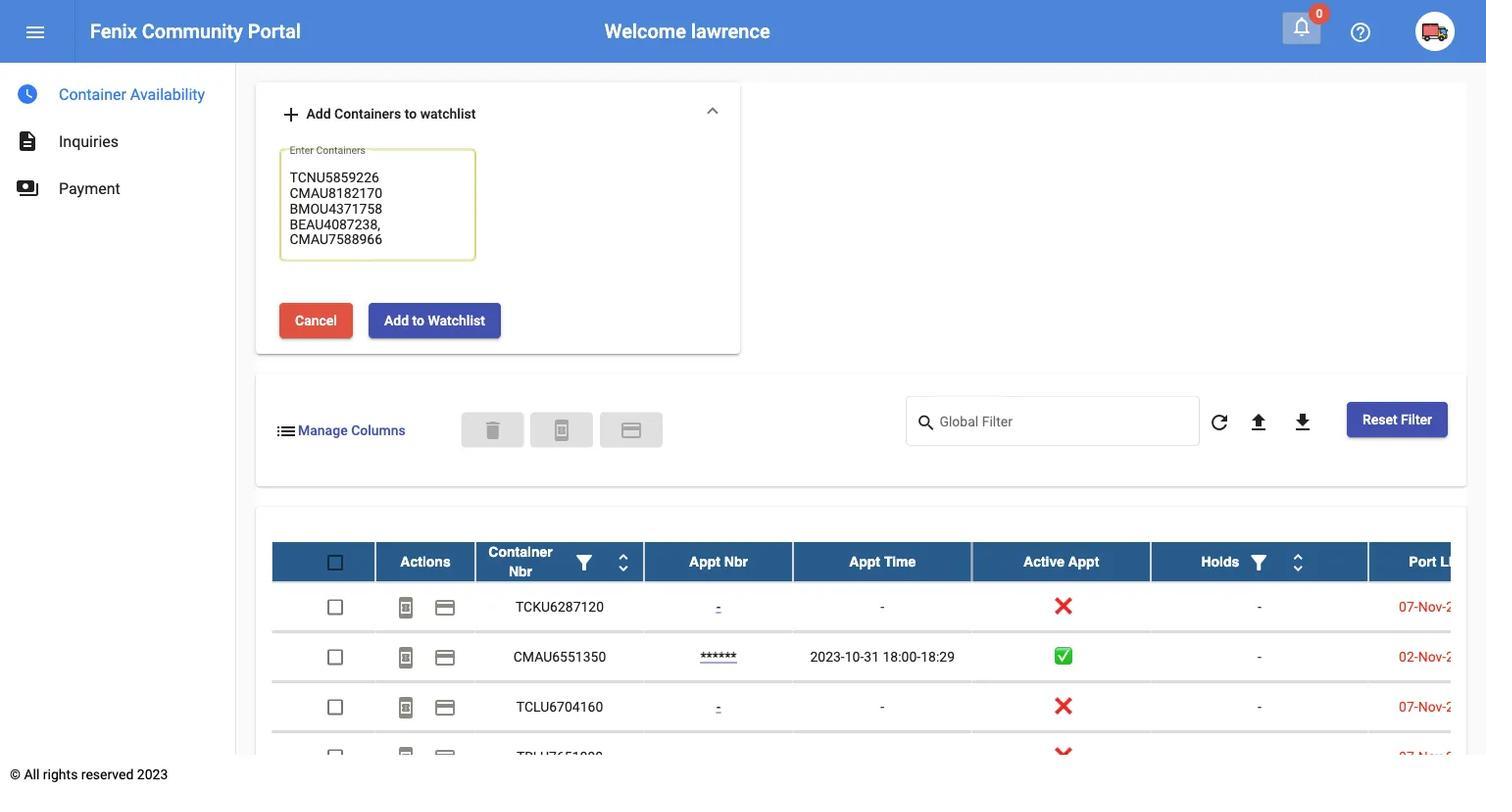 Task type: describe. For each thing, give the bounding box(es) containing it.
menu button
[[16, 12, 55, 51]]

list manage columns
[[275, 419, 406, 443]]

container for nbr
[[489, 544, 553, 559]]

actions
[[400, 553, 451, 569]]

2 cell from the left
[[793, 732, 972, 781]]

add inside button
[[384, 312, 409, 328]]

book_online for tclu6704160
[[394, 695, 418, 719]]

cmau6551350
[[514, 648, 606, 664]]

nbr for container nbr
[[509, 563, 533, 579]]

row containing filter_alt
[[272, 542, 1487, 582]]

unfold_more for container nbr
[[612, 550, 635, 574]]

help_outline
[[1349, 20, 1373, 44]]

payment
[[59, 179, 120, 198]]

help_outline button
[[1342, 12, 1381, 51]]

appt for appt nbr
[[689, 553, 721, 569]]

add inside add add containers to watchlist
[[306, 105, 331, 122]]

❌ for tcku6287120
[[1055, 598, 1069, 614]]

to inside add add containers to watchlist
[[405, 105, 417, 122]]

payment for cmau6551350
[[433, 645, 457, 669]]

manage
[[298, 423, 348, 439]]

file_download
[[1291, 411, 1315, 434]]

1 filter_alt from the left
[[573, 550, 596, 574]]

refresh button
[[1200, 402, 1240, 441]]

❌ for tclu6704160
[[1055, 698, 1069, 714]]

grid containing filter_alt
[[272, 542, 1487, 794]]

delete button
[[461, 412, 524, 448]]

31
[[864, 648, 880, 664]]

book_online for tcku6287120
[[394, 595, 418, 619]]

time
[[884, 553, 916, 569]]

payment for tclu6704160
[[433, 695, 457, 719]]

no color image containing list
[[275, 419, 298, 443]]

availability
[[130, 85, 205, 103]]

✅
[[1055, 648, 1069, 664]]

tcku6287120
[[516, 598, 604, 614]]

© all rights reserved 2023
[[10, 766, 168, 783]]

file_upload
[[1247, 411, 1271, 434]]

payment button for tclu6704160
[[426, 687, 465, 726]]

appt time column header
[[793, 542, 972, 581]]

no color image inside 'file_upload' button
[[1247, 411, 1271, 434]]

no color image containing add
[[279, 103, 303, 126]]

no color image inside book_online button
[[394, 745, 418, 769]]

port lfd
[[1410, 553, 1468, 569]]

payment for tcku6287120
[[433, 595, 457, 619]]

book_online for cmau6551350
[[394, 645, 418, 669]]

no color image inside file_download button
[[1291, 411, 1315, 434]]

3 cell from the left
[[1151, 732, 1369, 781]]

2023-
[[810, 648, 845, 664]]

watchlist
[[420, 105, 476, 122]]

appt nbr
[[689, 553, 748, 569]]

appt for appt time
[[849, 553, 881, 569]]

unfold_more button for holds
[[1279, 542, 1318, 581]]

port
[[1410, 553, 1437, 569]]

no color image containing search
[[916, 411, 940, 435]]

book_online button for tcku6287120
[[386, 587, 426, 626]]

container nbr
[[489, 544, 553, 579]]

no color image containing description
[[16, 129, 39, 153]]

file_download button
[[1284, 402, 1323, 441]]

rights
[[43, 766, 78, 783]]

4 row from the top
[[272, 682, 1487, 732]]

container availability
[[59, 85, 205, 103]]

07-nov-2023 for trlu7651090
[[1400, 748, 1478, 764]]

07- for tcku6287120
[[1400, 598, 1419, 614]]

filter_alt button for holds
[[1240, 542, 1279, 581]]

containers
[[334, 105, 401, 122]]

no color image containing unfold_more
[[1287, 550, 1310, 574]]

watchlist
[[428, 312, 485, 328]]

07- for tclu6704160
[[1400, 698, 1419, 714]]

list
[[275, 419, 298, 443]]

3 row from the top
[[272, 632, 1487, 682]]

inquiries
[[59, 132, 119, 151]]

container for availability
[[59, 85, 126, 103]]

10-
[[845, 648, 864, 664]]

07- for trlu7651090
[[1400, 748, 1419, 764]]

5 row from the top
[[272, 732, 1487, 782]]

Global Watchlist Filter field
[[940, 417, 1190, 433]]

2 row from the top
[[272, 582, 1487, 632]]

description
[[16, 129, 39, 153]]

delete image
[[481, 419, 504, 443]]

active
[[1024, 553, 1065, 569]]



Task type: locate. For each thing, give the bounding box(es) containing it.
container up the inquiries
[[59, 85, 126, 103]]

1 unfold_more button from the left
[[604, 542, 643, 581]]

1 horizontal spatial container
[[489, 544, 553, 559]]

unfold_more button right holds filter_alt
[[1279, 542, 1318, 581]]

nbr up tcku6287120
[[509, 563, 533, 579]]

no color image containing book_online
[[394, 745, 418, 769]]

appt inside "column header"
[[1069, 553, 1100, 569]]

lawrence
[[691, 20, 770, 43]]

unfold_more button
[[604, 542, 643, 581], [1279, 542, 1318, 581]]

1 horizontal spatial add
[[384, 312, 409, 328]]

notifications_none button
[[1283, 12, 1322, 45]]

container up tcku6287120
[[489, 544, 553, 559]]

1 vertical spatial container
[[489, 544, 553, 559]]

2 ❌ from the top
[[1055, 698, 1069, 714]]

18:00-
[[883, 648, 921, 664]]

payments
[[16, 177, 39, 200]]

book_online button for trlu7651090
[[386, 737, 426, 776]]

1 cell from the left
[[644, 732, 793, 781]]

0 vertical spatial 07-nov-2023
[[1400, 598, 1478, 614]]

nov-
[[1419, 598, 1447, 614], [1419, 648, 1447, 664], [1419, 698, 1447, 714], [1419, 748, 1447, 764]]

2 nov- from the top
[[1419, 648, 1447, 664]]

search
[[916, 412, 937, 433]]

0 horizontal spatial filter_alt button
[[565, 542, 604, 581]]

row
[[272, 542, 1487, 582], [272, 582, 1487, 632], [272, 632, 1487, 682], [272, 682, 1487, 732], [272, 732, 1487, 782]]

07-nov-2023
[[1400, 598, 1478, 614], [1400, 698, 1478, 714], [1400, 748, 1478, 764]]

nov- for tcku6287120
[[1419, 598, 1447, 614]]

no color image containing watch_later
[[16, 82, 39, 106]]

2 07- from the top
[[1400, 698, 1419, 714]]

1 - link from the top
[[717, 598, 721, 614]]

3 appt from the left
[[1069, 553, 1100, 569]]

no color image inside navigation
[[16, 82, 39, 106]]

no color image containing notifications_none
[[1291, 15, 1314, 38]]

filter_alt right the holds
[[1248, 550, 1271, 574]]

add right "add"
[[306, 105, 331, 122]]

no color image inside notifications_none popup button
[[1291, 15, 1314, 38]]

3 nov- from the top
[[1419, 698, 1447, 714]]

unfold_more button up tcku6287120
[[604, 542, 643, 581]]

1 unfold_more from the left
[[612, 550, 635, 574]]

fenix community portal
[[90, 20, 301, 43]]

container inside column header
[[489, 544, 553, 559]]

3 07-nov-2023 from the top
[[1400, 748, 1478, 764]]

portal
[[248, 20, 301, 43]]

0 horizontal spatial unfold_more button
[[604, 542, 643, 581]]

appt time
[[849, 553, 916, 569]]

fenix
[[90, 20, 137, 43]]

1 filter_alt button from the left
[[565, 542, 604, 581]]

1 horizontal spatial unfold_more
[[1287, 550, 1310, 574]]

payment button
[[600, 412, 663, 448], [426, 587, 465, 626], [426, 637, 465, 676], [426, 687, 465, 726], [426, 737, 465, 776]]

navigation
[[0, 63, 235, 212]]

nov- for trlu7651090
[[1419, 748, 1447, 764]]

filter_alt
[[573, 550, 596, 574], [1248, 550, 1271, 574]]

filter_alt up tcku6287120
[[573, 550, 596, 574]]

2 vertical spatial ❌
[[1055, 748, 1069, 764]]

no color image
[[1349, 20, 1373, 44], [16, 129, 39, 153], [16, 177, 39, 200], [1208, 411, 1232, 434], [1291, 411, 1315, 434], [275, 419, 298, 443], [550, 419, 574, 443], [573, 550, 596, 574], [1248, 550, 1271, 574], [1287, 550, 1310, 574], [394, 595, 418, 619], [433, 595, 457, 619], [394, 645, 418, 669], [433, 645, 457, 669], [394, 695, 418, 719]]

payment button for trlu7651090
[[426, 737, 465, 776]]

nov- for tclu6704160
[[1419, 698, 1447, 714]]

appt up ****** link
[[689, 553, 721, 569]]

no color image inside refresh button
[[1208, 411, 1232, 434]]

18:29
[[921, 648, 955, 664]]

2023 for cmau6551350
[[1447, 648, 1478, 664]]

******
[[701, 648, 737, 664]]

no color image inside menu button
[[24, 20, 47, 44]]

unfold_more button for container nbr
[[604, 542, 643, 581]]

holds filter_alt
[[1202, 550, 1271, 574]]

2023 for tcku6287120
[[1447, 598, 1478, 614]]

0 vertical spatial to
[[405, 105, 417, 122]]

2 horizontal spatial appt
[[1069, 553, 1100, 569]]

active appt
[[1024, 553, 1100, 569]]

02-
[[1400, 648, 1419, 664]]

trlu7651090
[[517, 748, 603, 764]]

watch_later
[[16, 82, 39, 106]]

- link
[[717, 598, 721, 614], [717, 698, 721, 714]]

07-
[[1400, 598, 1419, 614], [1400, 698, 1419, 714], [1400, 748, 1419, 764]]

no color image inside help_outline popup button
[[1349, 20, 1373, 44]]

07-nov-2023 for tclu6704160
[[1400, 698, 1478, 714]]

3 ❌ from the top
[[1055, 748, 1069, 764]]

0 horizontal spatial column header
[[476, 542, 644, 581]]

container inside navigation
[[59, 85, 126, 103]]

2 vertical spatial 07-
[[1400, 748, 1419, 764]]

unfold_more for holds
[[1287, 550, 1310, 574]]

- link down appt nbr column header
[[717, 598, 721, 614]]

lfd
[[1441, 553, 1468, 569]]

no color image containing payments
[[16, 177, 39, 200]]

2023-10-31 18:00-18:29
[[810, 648, 955, 664]]

book_online
[[550, 419, 574, 443], [394, 595, 418, 619], [394, 645, 418, 669], [394, 695, 418, 719], [394, 745, 418, 769]]

tclu6704160
[[517, 698, 603, 714]]

appt left time
[[849, 553, 881, 569]]

columns
[[351, 423, 406, 439]]

container
[[59, 85, 126, 103], [489, 544, 553, 559]]

notifications_none
[[1291, 15, 1314, 38]]

no color image containing menu
[[24, 20, 47, 44]]

navigation containing watch_later
[[0, 63, 235, 212]]

to inside button
[[412, 312, 425, 328]]

add to watchlist
[[384, 312, 485, 328]]

3 07- from the top
[[1400, 748, 1419, 764]]

book_online for trlu7651090
[[394, 745, 418, 769]]

2023 for trlu7651090
[[1447, 748, 1478, 764]]

payment button for cmau6551350
[[426, 637, 465, 676]]

delete
[[481, 419, 504, 443]]

1 horizontal spatial unfold_more button
[[1279, 542, 1318, 581]]

unfold_more right holds filter_alt
[[1287, 550, 1310, 574]]

nov- for cmau6551350
[[1419, 648, 1447, 664]]

filter_alt button for container nbr
[[565, 542, 604, 581]]

1 row from the top
[[272, 542, 1487, 582]]

nbr up ****** link
[[725, 553, 748, 569]]

❌
[[1055, 598, 1069, 614], [1055, 698, 1069, 714], [1055, 748, 1069, 764]]

book_online button
[[531, 412, 593, 448], [386, 587, 426, 626], [386, 637, 426, 676], [386, 687, 426, 726], [386, 737, 426, 776]]

no color image containing help_outline
[[1349, 20, 1373, 44]]

2 filter_alt button from the left
[[1240, 542, 1279, 581]]

welcome lawrence
[[605, 20, 770, 43]]

1 horizontal spatial filter_alt
[[1248, 550, 1271, 574]]

0 vertical spatial ❌
[[1055, 598, 1069, 614]]

1 nov- from the top
[[1419, 598, 1447, 614]]

no color image inside the unfold_more button
[[612, 550, 635, 574]]

07-nov-2023 for tcku6287120
[[1400, 598, 1478, 614]]

reset filter button
[[1347, 402, 1448, 437]]

payment
[[620, 419, 643, 443], [433, 595, 457, 619], [433, 645, 457, 669], [433, 695, 457, 719], [433, 745, 457, 769]]

4 nov- from the top
[[1419, 748, 1447, 764]]

1 vertical spatial to
[[412, 312, 425, 328]]

2 filter_alt from the left
[[1248, 550, 1271, 574]]

no color image containing unfold_more
[[612, 550, 635, 574]]

2 unfold_more from the left
[[1287, 550, 1310, 574]]

1 column header from the left
[[476, 542, 644, 581]]

0 horizontal spatial add
[[306, 105, 331, 122]]

0 horizontal spatial nbr
[[509, 563, 533, 579]]

no color image containing file_upload
[[1247, 411, 1271, 434]]

2023
[[1447, 598, 1478, 614], [1447, 648, 1478, 664], [1447, 698, 1478, 714], [1447, 748, 1478, 764], [137, 766, 168, 783]]

0 vertical spatial container
[[59, 85, 126, 103]]

reset
[[1363, 411, 1398, 427]]

nbr inside column header
[[725, 553, 748, 569]]

2 vertical spatial 07-nov-2023
[[1400, 748, 1478, 764]]

holds
[[1202, 553, 1240, 569]]

0 vertical spatial add
[[306, 105, 331, 122]]

- link for tcku6287120
[[717, 598, 721, 614]]

©
[[10, 766, 21, 783]]

nbr inside 'container nbr'
[[509, 563, 533, 579]]

add
[[306, 105, 331, 122], [384, 312, 409, 328]]

- link for tclu6704160
[[717, 698, 721, 714]]

cancel button
[[279, 303, 353, 338]]

-
[[717, 598, 721, 614], [881, 598, 885, 614], [1258, 598, 1262, 614], [1258, 648, 1262, 664], [717, 698, 721, 714], [881, 698, 885, 714], [1258, 698, 1262, 714]]

filter
[[1401, 411, 1433, 427]]

appt inside column header
[[689, 553, 721, 569]]

column header
[[476, 542, 644, 581], [1151, 542, 1369, 581]]

0 horizontal spatial container
[[59, 85, 126, 103]]

None text field
[[290, 168, 466, 250]]

add left watchlist
[[384, 312, 409, 328]]

cell
[[644, 732, 793, 781], [793, 732, 972, 781], [1151, 732, 1369, 781]]

no color image
[[1291, 15, 1314, 38], [24, 20, 47, 44], [16, 82, 39, 106], [279, 103, 303, 126], [1247, 411, 1271, 434], [916, 411, 940, 435], [620, 419, 643, 443], [612, 550, 635, 574], [433, 695, 457, 719], [394, 745, 418, 769], [433, 745, 457, 769]]

actions column header
[[376, 542, 476, 581]]

payment for trlu7651090
[[433, 745, 457, 769]]

1 ❌ from the top
[[1055, 598, 1069, 614]]

1 vertical spatial 07-
[[1400, 698, 1419, 714]]

add add containers to watchlist
[[279, 103, 476, 126]]

reset filter
[[1363, 411, 1433, 427]]

unfold_more
[[612, 550, 635, 574], [1287, 550, 1310, 574]]

1 horizontal spatial column header
[[1151, 542, 1369, 581]]

- link down ****** link
[[717, 698, 721, 714]]

2 07-nov-2023 from the top
[[1400, 698, 1478, 714]]

reserved
[[81, 766, 134, 783]]

1 07-nov-2023 from the top
[[1400, 598, 1478, 614]]

filter_alt button
[[565, 542, 604, 581], [1240, 542, 1279, 581]]

add
[[279, 103, 303, 126]]

no color image containing file_download
[[1291, 411, 1315, 434]]

2 - link from the top
[[717, 698, 721, 714]]

2 appt from the left
[[849, 553, 881, 569]]

grid
[[272, 542, 1487, 794]]

0 horizontal spatial unfold_more
[[612, 550, 635, 574]]

1 07- from the top
[[1400, 598, 1419, 614]]

appt inside 'column header'
[[849, 553, 881, 569]]

1 vertical spatial ❌
[[1055, 698, 1069, 714]]

unfold_more left appt nbr
[[612, 550, 635, 574]]

refresh
[[1208, 411, 1232, 434]]

add to watchlist button
[[369, 303, 501, 338]]

0 horizontal spatial filter_alt
[[573, 550, 596, 574]]

****** link
[[701, 648, 737, 664]]

❌ for trlu7651090
[[1055, 748, 1069, 764]]

cancel
[[295, 312, 337, 328]]

menu
[[24, 20, 47, 44]]

nbr
[[725, 553, 748, 569], [509, 563, 533, 579]]

book_online button for tclu6704160
[[386, 687, 426, 726]]

0 vertical spatial - link
[[717, 598, 721, 614]]

1 vertical spatial 07-nov-2023
[[1400, 698, 1478, 714]]

to
[[405, 105, 417, 122], [412, 312, 425, 328]]

file_upload button
[[1240, 402, 1279, 441]]

all
[[24, 766, 40, 783]]

appt right active
[[1069, 553, 1100, 569]]

appt nbr column header
[[644, 542, 793, 581]]

0 vertical spatial 07-
[[1400, 598, 1419, 614]]

payment button for tcku6287120
[[426, 587, 465, 626]]

2023 for tclu6704160
[[1447, 698, 1478, 714]]

active appt column header
[[972, 542, 1151, 581]]

1 horizontal spatial appt
[[849, 553, 881, 569]]

book_online button for cmau6551350
[[386, 637, 426, 676]]

0 horizontal spatial appt
[[689, 553, 721, 569]]

1 vertical spatial add
[[384, 312, 409, 328]]

port lfd column header
[[1369, 542, 1487, 581]]

02-nov-2023
[[1400, 648, 1478, 664]]

welcome
[[605, 20, 686, 43]]

no color image containing refresh
[[1208, 411, 1232, 434]]

1 appt from the left
[[689, 553, 721, 569]]

1 horizontal spatial nbr
[[725, 553, 748, 569]]

2 unfold_more button from the left
[[1279, 542, 1318, 581]]

1 vertical spatial - link
[[717, 698, 721, 714]]

2 column header from the left
[[1151, 542, 1369, 581]]

community
[[142, 20, 243, 43]]

nbr for appt nbr
[[725, 553, 748, 569]]

1 horizontal spatial filter_alt button
[[1240, 542, 1279, 581]]

appt
[[689, 553, 721, 569], [849, 553, 881, 569], [1069, 553, 1100, 569]]



Task type: vqa. For each thing, say whether or not it's contained in the screenshot.


